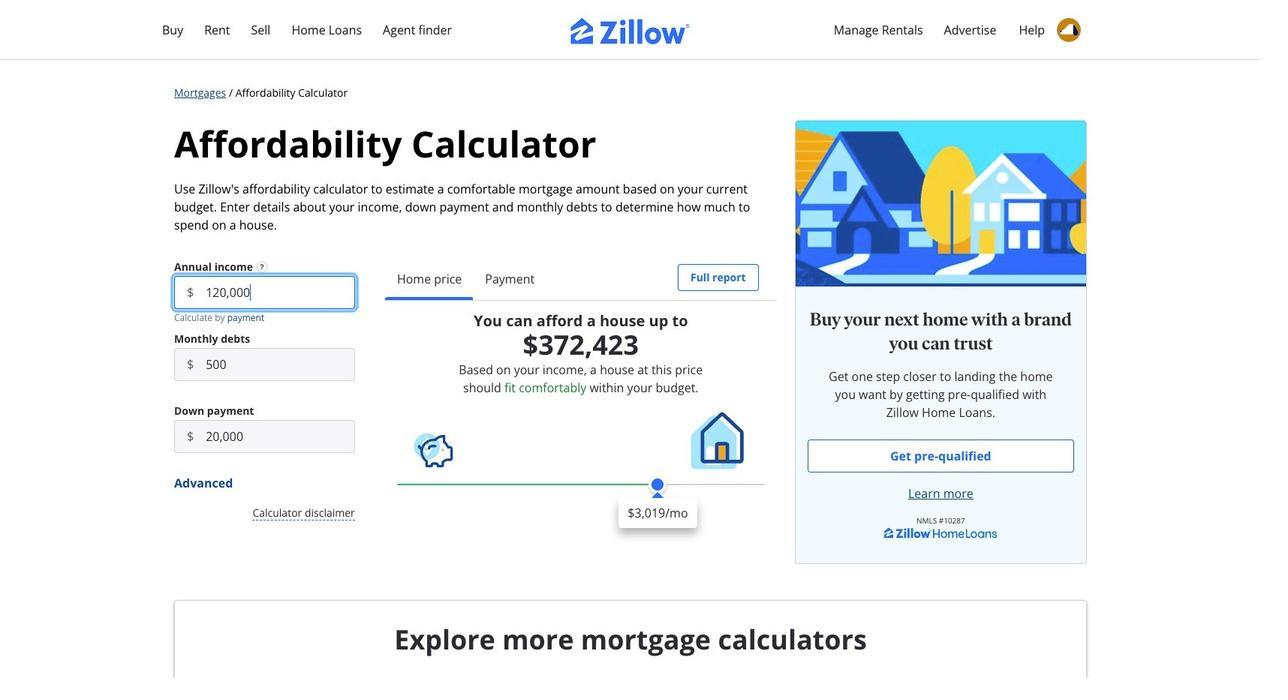 Task type: vqa. For each thing, say whether or not it's contained in the screenshot.
Clear field icon
no



Task type: locate. For each thing, give the bounding box(es) containing it.
2 vertical spatial   text field
[[206, 420, 355, 453]]

1 vertical spatial   text field
[[206, 348, 355, 381]]

0 vertical spatial   text field
[[206, 276, 355, 309]]

group
[[808, 440, 1074, 473]]

default tabs example tab list
[[385, 258, 777, 301]]

piggy bank image
[[412, 430, 455, 472], [414, 434, 453, 468]]

  text field
[[206, 276, 355, 309], [206, 348, 355, 381], [206, 420, 355, 453]]

3   text field from the top
[[206, 420, 355, 453]]

your profile default icon image
[[1057, 18, 1081, 42]]

zillow logo image
[[571, 18, 691, 44]]

2   text field from the top
[[206, 348, 355, 381]]

tab panel
[[385, 300, 777, 529]]

zillow home loans image
[[885, 527, 997, 540]]

house image
[[687, 410, 750, 472], [692, 413, 744, 469]]

1   text field from the top
[[206, 276, 355, 309]]



Task type: describe. For each thing, give the bounding box(es) containing it.
main navigation
[[0, 0, 1261, 60]]

monthly payment slider
[[619, 476, 697, 529]]



